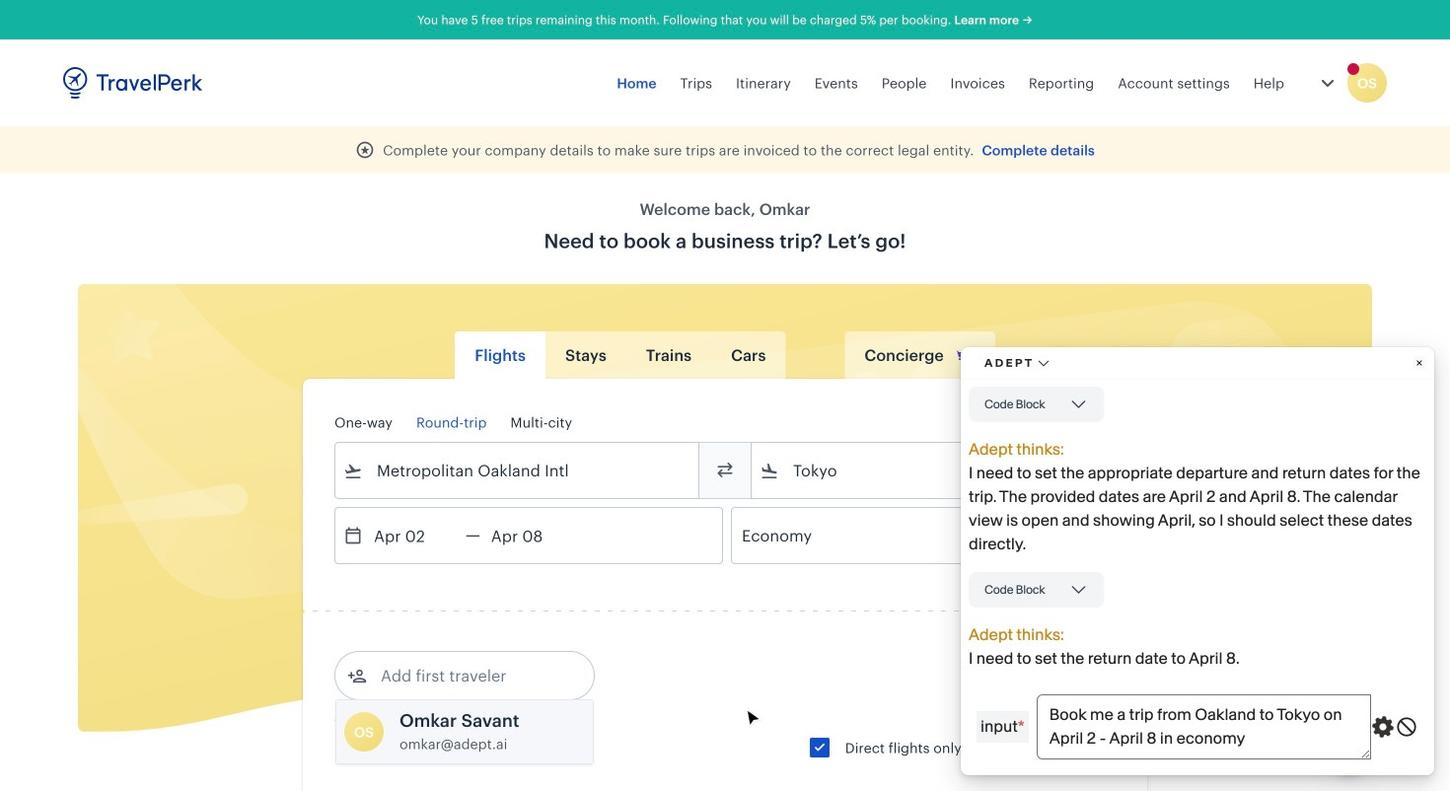 Task type: describe. For each thing, give the bounding box(es) containing it.
From search field
[[363, 455, 673, 486]]

Add first traveler search field
[[367, 660, 572, 692]]

Return text field
[[480, 508, 583, 563]]

Depart text field
[[363, 508, 466, 563]]



Task type: locate. For each thing, give the bounding box(es) containing it.
To search field
[[779, 455, 1089, 486]]



